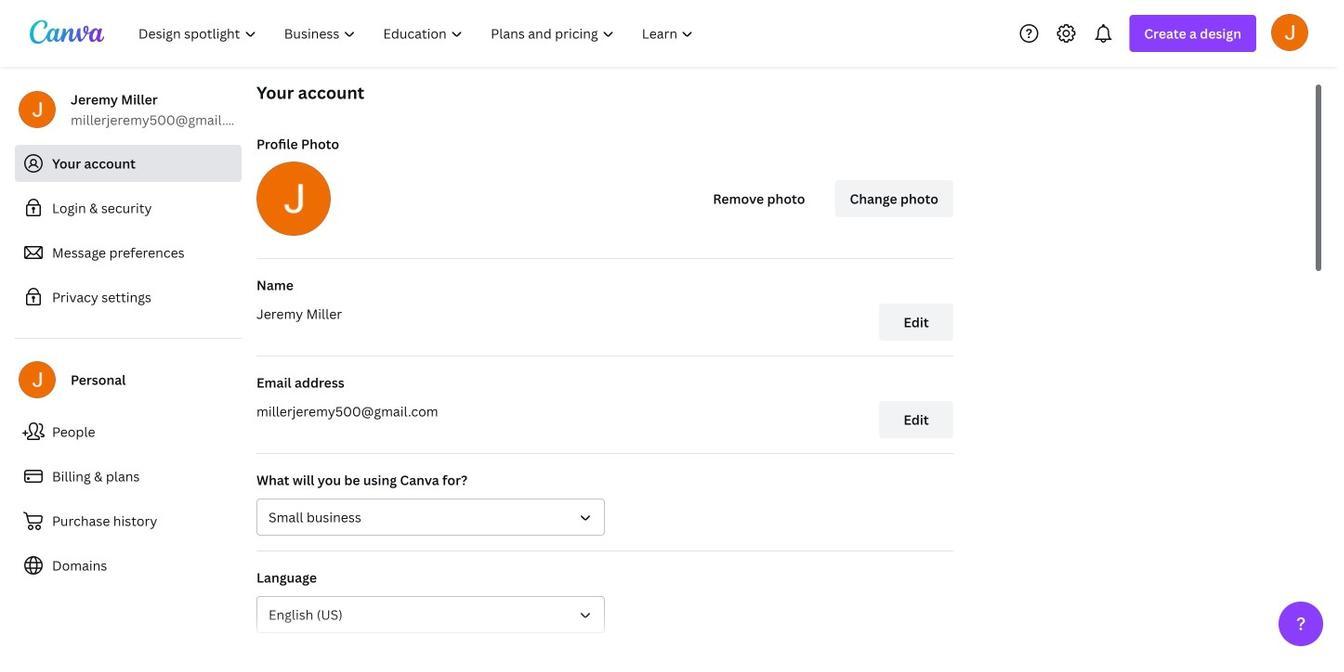 Task type: locate. For each thing, give the bounding box(es) containing it.
None button
[[257, 499, 605, 536]]



Task type: vqa. For each thing, say whether or not it's contained in the screenshot.
middle your
no



Task type: describe. For each thing, give the bounding box(es) containing it.
top level navigation element
[[126, 15, 710, 52]]

Language: English (US) button
[[257, 597, 605, 634]]

jeremy miller image
[[1271, 14, 1309, 51]]



